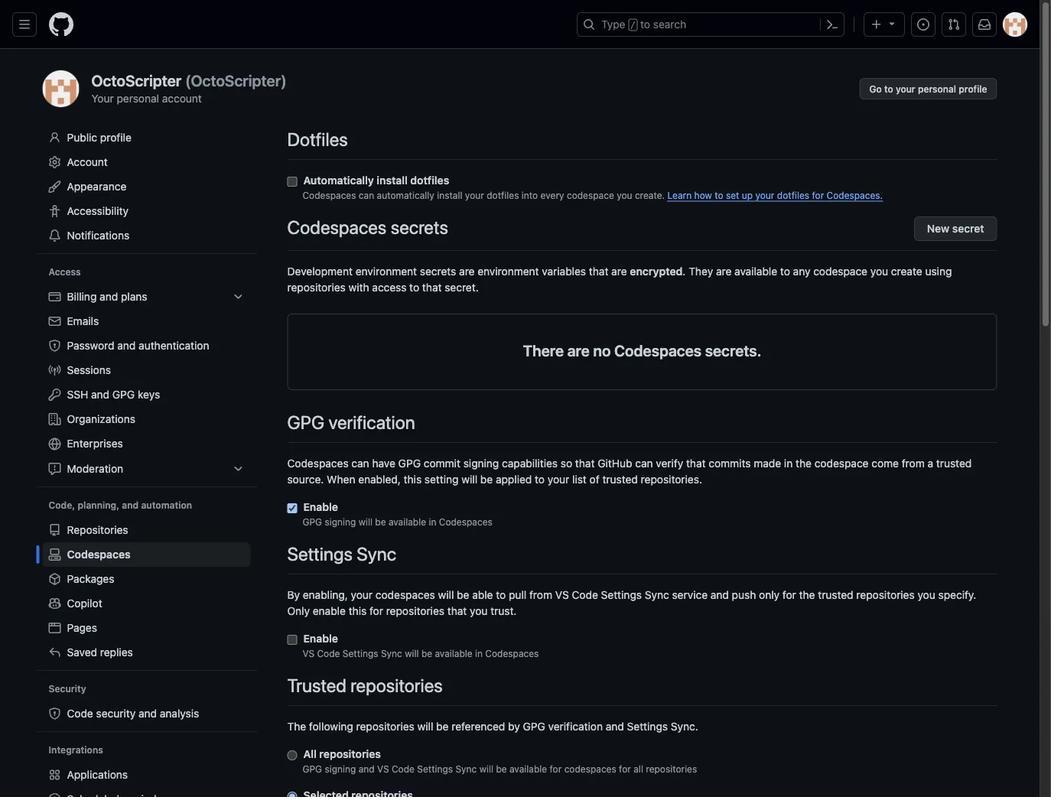 Task type: vqa. For each thing, say whether or not it's contained in the screenshot.
list
yes



Task type: locate. For each thing, give the bounding box(es) containing it.
can down automatically install dotfiles
[[359, 190, 374, 201]]

2 vertical spatial signing
[[325, 764, 356, 775]]

sync left service
[[645, 589, 669, 601]]

1 vertical spatial from
[[530, 589, 553, 601]]

enable
[[303, 501, 338, 513], [303, 632, 338, 645]]

1 vertical spatial verification
[[548, 720, 603, 733]]

None radio
[[287, 749, 297, 762]]

billing and plans
[[67, 290, 147, 303]]

dotfiles left into
[[487, 190, 519, 201]]

new
[[927, 222, 950, 235]]

gpg inside access list
[[112, 388, 135, 401]]

your
[[91, 92, 114, 104]]

0 horizontal spatial verification
[[329, 412, 415, 433]]

1 vertical spatial vs
[[303, 648, 315, 659]]

saved replies
[[67, 646, 133, 659]]

automatically install dotfiles
[[303, 174, 450, 186]]

trusted
[[937, 457, 972, 470], [603, 473, 638, 486], [818, 589, 854, 601]]

available inside . they are available to any codespace you create using repositories with access to that secret.
[[735, 265, 778, 277]]

gpg inside codespaces can have gpg commit signing capabilities so that github can verify that commits made in the codespace come from a trusted source.     when enabled, this setting will be applied to your list of trusted repositories.
[[398, 457, 421, 470]]

1 horizontal spatial verification
[[548, 720, 603, 733]]

0 vertical spatial vs
[[556, 589, 569, 601]]

0 vertical spatial in
[[784, 457, 793, 470]]

repositories
[[287, 281, 346, 294], [857, 589, 915, 601], [386, 605, 445, 617], [351, 675, 443, 696], [356, 720, 415, 733], [319, 748, 381, 760], [646, 764, 697, 775]]

verification right by
[[548, 720, 603, 733]]

2 vertical spatial codespace
[[815, 457, 869, 470]]

codespaces image
[[49, 549, 61, 561]]

moderation button
[[42, 457, 251, 481]]

by
[[287, 589, 300, 601]]

and inside by enabling, your codespaces will be able to pull from vs code settings sync service and push only for the trusted repositories you specify. only enable this for repositories that you trust.
[[711, 589, 729, 601]]

you down able
[[470, 605, 488, 617]]

you
[[617, 190, 633, 201], [871, 265, 889, 277], [918, 589, 936, 601], [470, 605, 488, 617]]

secrets down automatically
[[391, 217, 448, 238]]

codespaces up source.
[[287, 457, 349, 470]]

specify.
[[939, 589, 977, 601]]

this right enable
[[349, 605, 367, 617]]

emails link
[[42, 309, 251, 334]]

pages link
[[42, 616, 251, 641]]

0 horizontal spatial dotfiles
[[410, 174, 450, 186]]

to left 'set'
[[715, 190, 724, 201]]

setting
[[425, 473, 459, 486]]

2 vertical spatial in
[[475, 648, 483, 659]]

can for have
[[352, 457, 369, 470]]

2 horizontal spatial in
[[784, 457, 793, 470]]

octoscripter (octoscripter) your personal account
[[91, 72, 287, 104]]

you left create on the right of page
[[871, 265, 889, 277]]

shield lock image down security
[[49, 708, 61, 720]]

environment
[[356, 265, 417, 277], [478, 265, 539, 277]]

package image
[[49, 573, 61, 585]]

codespace right any
[[814, 265, 868, 277]]

vs up trusted
[[303, 648, 315, 659]]

trusted
[[287, 675, 347, 696]]

and left sync.
[[606, 720, 624, 733]]

key image
[[49, 389, 61, 401]]

will inside codespaces can have gpg commit signing capabilities so that github can verify that commits made in the codespace come from a trusted source.     when enabled, this setting will be applied to your list of trusted repositories.
[[462, 473, 478, 486]]

have
[[372, 457, 396, 470]]

2 horizontal spatial trusted
[[937, 457, 972, 470]]

reply image
[[49, 647, 61, 659]]

environment up secret.
[[478, 265, 539, 277]]

person image
[[49, 132, 61, 144]]

1 horizontal spatial codespaces
[[565, 764, 617, 775]]

@octoscripter image
[[42, 70, 79, 107]]

codespace left the come
[[815, 457, 869, 470]]

available down by
[[510, 764, 547, 775]]

accessibility image
[[49, 205, 61, 217]]

gpg right by
[[523, 720, 546, 733]]

secrets up secret.
[[420, 265, 456, 277]]

and down the emails link
[[117, 339, 136, 352]]

and down all repositories
[[359, 764, 375, 775]]

shield lock image inside password and authentication link
[[49, 340, 61, 352]]

1 vertical spatial the
[[799, 589, 815, 601]]

2 environment from the left
[[478, 265, 539, 277]]

so
[[561, 457, 573, 470]]

0 horizontal spatial codespaces
[[376, 589, 435, 601]]

1 environment from the left
[[356, 265, 417, 277]]

codespaces left the all
[[565, 764, 617, 775]]

shield lock image inside code security and analysis link
[[49, 708, 61, 720]]

browser image
[[49, 622, 61, 634]]

that inside . they are available to any codespace you create using repositories with access to that secret.
[[422, 281, 442, 294]]

can left have
[[352, 457, 369, 470]]

1 vertical spatial codespace
[[814, 265, 868, 277]]

be down the following repositories will be referenced by gpg verification and settings sync.
[[496, 764, 507, 775]]

settings up trusted repositories
[[343, 648, 378, 659]]

password and authentication link
[[42, 334, 251, 358]]

available down able
[[435, 648, 473, 659]]

dotfiles
[[287, 129, 348, 150]]

from inside by enabling, your codespaces will be able to pull from vs code settings sync service and push only for the trusted repositories you specify. only enable this for repositories that you trust.
[[530, 589, 553, 601]]

repositories inside . they are available to any codespace you create using repositories with access to that secret.
[[287, 281, 346, 294]]

personal down octoscripter on the left of page
[[117, 92, 159, 104]]

accessibility
[[67, 205, 129, 217]]

and left plans
[[100, 290, 118, 303]]

gpg signing will be available in codespaces
[[303, 517, 493, 527]]

your inside by enabling, your codespaces will be able to pull from vs code settings sync service and push only for the trusted repositories you specify. only enable this for repositories that you trust.
[[351, 589, 373, 601]]

gpg left keys
[[112, 388, 135, 401]]

2 shield lock image from the top
[[49, 708, 61, 720]]

are left encrypted on the right top of the page
[[612, 265, 627, 277]]

0 horizontal spatial environment
[[356, 265, 417, 277]]

1 vertical spatial codespaces
[[565, 764, 617, 775]]

code, planning, and automation list
[[42, 518, 251, 665]]

billing
[[67, 290, 97, 303]]

codespaces inside code, planning, and automation 'list'
[[67, 548, 131, 561]]

1 vertical spatial in
[[429, 517, 437, 527]]

bell image
[[49, 230, 61, 242]]

codespaces
[[376, 589, 435, 601], [565, 764, 617, 775]]

codespaces down setting
[[439, 517, 493, 527]]

applications link
[[42, 763, 251, 787]]

signing down all repositories
[[325, 764, 356, 775]]

1 horizontal spatial from
[[902, 457, 925, 470]]

when
[[327, 473, 355, 486]]

0 vertical spatial verification
[[329, 412, 415, 433]]

automation
[[141, 500, 192, 511]]

can
[[359, 190, 374, 201], [352, 457, 369, 470], [635, 457, 653, 470]]

able
[[472, 589, 493, 601]]

your down "so"
[[548, 473, 570, 486]]

codespace inside . they are available to any codespace you create using repositories with access to that secret.
[[814, 265, 868, 277]]

password and authentication
[[67, 339, 209, 352]]

0 horizontal spatial profile
[[100, 131, 132, 144]]

0 horizontal spatial from
[[530, 589, 553, 601]]

install right automatically
[[437, 190, 463, 201]]

organizations link
[[42, 407, 251, 432]]

1 horizontal spatial this
[[404, 473, 422, 486]]

to up trust.
[[496, 589, 506, 601]]

saved replies link
[[42, 641, 251, 665]]

dotfiles right up
[[777, 190, 810, 201]]

repositories down following
[[319, 748, 381, 760]]

octoscripter
[[91, 72, 182, 90]]

source.
[[287, 473, 324, 486]]

1 vertical spatial profile
[[100, 131, 132, 144]]

emails
[[67, 315, 99, 328]]

0 vertical spatial profile
[[959, 83, 988, 94]]

sync inside by enabling, your codespaces will be able to pull from vs code settings sync service and push only for the trusted repositories you specify. only enable this for repositories that you trust.
[[645, 589, 669, 601]]

1 vertical spatial enable
[[303, 632, 338, 645]]

personal for (octoscripter)
[[117, 92, 159, 104]]

sync down referenced
[[456, 764, 477, 775]]

shield lock image up broadcast image
[[49, 340, 61, 352]]

1 horizontal spatial vs
[[377, 764, 389, 775]]

made
[[754, 457, 782, 470]]

go
[[870, 83, 882, 94]]

pull
[[509, 589, 527, 601]]

signing inside codespaces can have gpg commit signing capabilities so that github can verify that commits made in the codespace come from a trusted source.     when enabled, this setting will be applied to your list of trusted repositories.
[[464, 457, 499, 470]]

be inside codespaces can have gpg commit signing capabilities so that github can verify that commits made in the codespace come from a trusted source.     when enabled, this setting will be applied to your list of trusted repositories.
[[481, 473, 493, 486]]

issue opened image
[[918, 18, 930, 31]]

gpg signing and vs code settings sync will be available for codespaces for all repositories
[[303, 764, 697, 775]]

from left a
[[902, 457, 925, 470]]

codespaces down the repositories
[[67, 548, 131, 561]]

1 horizontal spatial trusted
[[818, 589, 854, 601]]

None checkbox
[[287, 175, 297, 188], [287, 502, 297, 515], [287, 634, 297, 647], [287, 175, 297, 188], [287, 502, 297, 515], [287, 634, 297, 647]]

0 horizontal spatial personal
[[117, 92, 159, 104]]

code inside by enabling, your codespaces will be able to pull from vs code settings sync service and push only for the trusted repositories you specify. only enable this for repositories that you trust.
[[572, 589, 598, 601]]

enable for settings
[[303, 632, 338, 645]]

enable down source.
[[303, 501, 338, 513]]

pages
[[67, 622, 97, 634]]

vs down all repositories
[[377, 764, 389, 775]]

0 vertical spatial signing
[[464, 457, 499, 470]]

0 horizontal spatial install
[[377, 174, 408, 186]]

be
[[481, 473, 493, 486], [375, 517, 386, 527], [457, 589, 470, 601], [422, 648, 432, 659], [436, 720, 449, 733], [496, 764, 507, 775]]

1 vertical spatial this
[[349, 605, 367, 617]]

codespaces.
[[827, 190, 883, 201]]

applied
[[496, 473, 532, 486]]

be left applied
[[481, 473, 493, 486]]

code security and analysis
[[67, 708, 199, 720]]

access
[[372, 281, 407, 294]]

signing up applied
[[464, 457, 499, 470]]

1 horizontal spatial in
[[475, 648, 483, 659]]

available left any
[[735, 265, 778, 277]]

password
[[67, 339, 114, 352]]

vs right pull
[[556, 589, 569, 601]]

0 vertical spatial this
[[404, 473, 422, 486]]

to down capabilities
[[535, 473, 545, 486]]

None radio
[[287, 791, 297, 797]]

1 horizontal spatial profile
[[959, 83, 988, 94]]

public
[[67, 131, 97, 144]]

verification up have
[[329, 412, 415, 433]]

account
[[67, 156, 108, 168]]

trusted right a
[[937, 457, 972, 470]]

0 horizontal spatial this
[[349, 605, 367, 617]]

from inside codespaces can have gpg commit signing capabilities so that github can verify that commits made in the codespace come from a trusted source.     when enabled, this setting will be applied to your list of trusted repositories.
[[902, 457, 925, 470]]

are right they
[[716, 265, 732, 277]]

codespaces can have gpg commit signing capabilities so that github can verify that commits made in the codespace come from a trusted source.     when enabled, this setting will be applied to your list of trusted repositories.
[[287, 457, 972, 486]]

come
[[872, 457, 899, 470]]

trusted right only
[[818, 589, 854, 601]]

shield lock image
[[49, 340, 61, 352], [49, 708, 61, 720]]

1 vertical spatial signing
[[325, 517, 356, 527]]

public profile
[[67, 131, 132, 144]]

the inside by enabling, your codespaces will be able to pull from vs code settings sync service and push only for the trusted repositories you specify. only enable this for repositories that you trust.
[[799, 589, 815, 601]]

1 enable from the top
[[303, 501, 338, 513]]

1 horizontal spatial personal
[[918, 83, 957, 94]]

0 vertical spatial shield lock image
[[49, 340, 61, 352]]

personal inside "octoscripter (octoscripter) your personal account"
[[117, 92, 159, 104]]

install up automatically
[[377, 174, 408, 186]]

profile down notifications icon
[[959, 83, 988, 94]]

new secret button
[[914, 217, 998, 241]]

enable down enable
[[303, 632, 338, 645]]

be left referenced
[[436, 720, 449, 733]]

1 vertical spatial trusted
[[603, 473, 638, 486]]

vs
[[556, 589, 569, 601], [303, 648, 315, 659], [377, 764, 389, 775]]

trusted inside by enabling, your codespaces will be able to pull from vs code settings sync service and push only for the trusted repositories you specify. only enable this for repositories that you trust.
[[818, 589, 854, 601]]

0 vertical spatial trusted
[[937, 457, 972, 470]]

of
[[590, 473, 600, 486]]

that left secret.
[[422, 281, 442, 294]]

globe image
[[49, 438, 61, 450]]

your inside codespaces can have gpg commit signing capabilities so that github can verify that commits made in the codespace come from a trusted source.     when enabled, this setting will be applied to your list of trusted repositories.
[[548, 473, 570, 486]]

trusted repositories
[[287, 675, 443, 696]]

2 enable from the top
[[303, 632, 338, 645]]

ssh and gpg keys
[[67, 388, 160, 401]]

are inside . they are available to any codespace you create using repositories with access to that secret.
[[716, 265, 732, 277]]

encrypted
[[630, 265, 683, 277]]

can left verify
[[635, 457, 653, 470]]

no
[[593, 341, 611, 359]]

verification
[[329, 412, 415, 433], [548, 720, 603, 733]]

0 vertical spatial codespaces
[[376, 589, 435, 601]]

settings up enabling,
[[287, 543, 353, 565]]

0 vertical spatial the
[[796, 457, 812, 470]]

to inside by enabling, your codespaces will be able to pull from vs code settings sync service and push only for the trusted repositories you specify. only enable this for repositories that you trust.
[[496, 589, 506, 601]]

gpg right have
[[398, 457, 421, 470]]

1 shield lock image from the top
[[49, 340, 61, 352]]

profile right public at the top of page
[[100, 131, 132, 144]]

personal right go
[[918, 83, 957, 94]]

1 vertical spatial shield lock image
[[49, 708, 61, 720]]

vs code settings sync will be available in codespaces
[[303, 648, 539, 659]]

1 horizontal spatial environment
[[478, 265, 539, 277]]

with
[[349, 281, 369, 294]]

your right enabling,
[[351, 589, 373, 601]]

enabled,
[[358, 473, 401, 486]]

2 horizontal spatial vs
[[556, 589, 569, 601]]

profile inside go to your personal profile link
[[959, 83, 988, 94]]

0 vertical spatial from
[[902, 457, 925, 470]]

the right only
[[799, 589, 815, 601]]

from right pull
[[530, 589, 553, 601]]

dotfiles up automatically
[[410, 174, 450, 186]]

and right ssh
[[91, 388, 110, 401]]

this inside by enabling, your codespaces will be able to pull from vs code settings sync service and push only for the trusted repositories you specify. only enable this for repositories that you trust.
[[349, 605, 367, 617]]

integrations list
[[42, 763, 251, 797]]

settings left service
[[601, 589, 642, 601]]

.
[[683, 265, 686, 277]]

will right setting
[[462, 473, 478, 486]]

integrations
[[49, 745, 103, 756]]

for left the all
[[619, 764, 631, 775]]

sync.
[[671, 720, 699, 733]]

profile inside public profile link
[[100, 131, 132, 144]]

any
[[793, 265, 811, 277]]

plus image
[[871, 18, 883, 31]]

trust.
[[491, 605, 517, 617]]

0 vertical spatial enable
[[303, 501, 338, 513]]

there
[[523, 341, 564, 359]]

2 vertical spatial trusted
[[818, 589, 854, 601]]

1 vertical spatial install
[[437, 190, 463, 201]]

account link
[[42, 150, 251, 174]]

that right variables
[[589, 265, 609, 277]]

be left able
[[457, 589, 470, 601]]



Task type: describe. For each thing, give the bounding box(es) containing it.
you left the specify.
[[918, 589, 936, 601]]

analysis
[[160, 708, 199, 720]]

codespaces inside by enabling, your codespaces will be able to pull from vs code settings sync service and push only for the trusted repositories you specify. only enable this for repositories that you trust.
[[376, 589, 435, 601]]

create.
[[635, 190, 665, 201]]

copilot link
[[42, 592, 251, 616]]

copilot image
[[49, 598, 61, 610]]

type
[[602, 18, 626, 31]]

settings left sync.
[[627, 720, 668, 733]]

that up list
[[575, 457, 595, 470]]

only
[[759, 589, 780, 601]]

push
[[732, 589, 756, 601]]

codespaces down trust.
[[485, 648, 539, 659]]

settings down referenced
[[417, 764, 453, 775]]

copilot
[[67, 597, 102, 610]]

authentication
[[139, 339, 209, 352]]

all
[[303, 748, 317, 760]]

git pull request image
[[948, 18, 960, 31]]

will down the following repositories will be referenced by gpg verification and settings sync.
[[480, 764, 494, 775]]

sessions
[[67, 364, 111, 377]]

codespaces inside codespaces can have gpg commit signing capabilities so that github can verify that commits made in the codespace come from a trusted source.     when enabled, this setting will be applied to your list of trusted repositories.
[[287, 457, 349, 470]]

/
[[630, 20, 636, 31]]

your left into
[[465, 190, 484, 201]]

0 horizontal spatial vs
[[303, 648, 315, 659]]

vs inside by enabling, your codespaces will be able to pull from vs code settings sync service and push only for the trusted repositories you specify. only enable this for repositories that you trust.
[[556, 589, 569, 601]]

1 vertical spatial secrets
[[420, 265, 456, 277]]

be up trusted repositories
[[422, 648, 432, 659]]

be down "enabled," at the bottom left of the page
[[375, 517, 386, 527]]

be inside by enabling, your codespaces will be able to pull from vs code settings sync service and push only for the trusted repositories you specify. only enable this for repositories that you trust.
[[457, 589, 470, 601]]

1 horizontal spatial dotfiles
[[487, 190, 519, 201]]

learn how to set up your dotfiles for codespaces. link
[[668, 190, 883, 201]]

the following repositories will be referenced by gpg verification and settings sync.
[[287, 720, 699, 733]]

0 horizontal spatial trusted
[[603, 473, 638, 486]]

using
[[926, 265, 952, 277]]

that inside by enabling, your codespaces will be able to pull from vs code settings sync service and push only for the trusted repositories you specify. only enable this for repositories that you trust.
[[448, 605, 467, 617]]

all
[[634, 764, 644, 775]]

by enabling, your codespaces will be able to pull from vs code settings sync service and push only for the trusted repositories you specify. only enable this for repositories that you trust.
[[287, 589, 977, 617]]

and left analysis
[[138, 708, 157, 720]]

go to your personal profile
[[870, 83, 988, 94]]

repo image
[[49, 524, 61, 536]]

to inside codespaces can have gpg commit signing capabilities so that github can verify that commits made in the codespace come from a trusted source.     when enabled, this setting will be applied to your list of trusted repositories.
[[535, 473, 545, 486]]

go to your personal profile link
[[860, 78, 998, 99]]

search
[[653, 18, 687, 31]]

for left codespaces.
[[812, 190, 824, 201]]

automatically
[[377, 190, 435, 201]]

for down the following repositories will be referenced by gpg verification and settings sync.
[[550, 764, 562, 775]]

ssh
[[67, 388, 88, 401]]

settings sync
[[287, 543, 396, 565]]

organizations
[[67, 413, 135, 426]]

can for automatically
[[359, 190, 374, 201]]

a
[[928, 457, 934, 470]]

command palette image
[[827, 18, 839, 31]]

secret.
[[445, 281, 479, 294]]

appearance link
[[42, 174, 251, 199]]

account
[[162, 92, 202, 104]]

codespaces link
[[42, 543, 251, 567]]

billing and plans button
[[42, 285, 251, 309]]

enterprises
[[67, 437, 123, 450]]

to right access
[[410, 281, 420, 294]]

codespaces can automatically install your dotfiles into every codespace you create. learn how to set up your dotfiles for codespaces.
[[303, 190, 883, 201]]

this inside codespaces can have gpg commit signing capabilities so that github can verify that commits made in the codespace come from a trusted source.     when enabled, this setting will be applied to your list of trusted repositories.
[[404, 473, 422, 486]]

sync down gpg signing will be available in codespaces
[[357, 543, 396, 565]]

list
[[573, 473, 587, 486]]

planning,
[[78, 500, 120, 511]]

enable for gpg
[[303, 501, 338, 513]]

there are no codespaces secrets.
[[523, 341, 762, 359]]

to right "/"
[[641, 18, 651, 31]]

0 horizontal spatial in
[[429, 517, 437, 527]]

are left the no
[[568, 341, 590, 359]]

all repositories
[[303, 748, 381, 760]]

settings inside by enabling, your codespaces will be able to pull from vs code settings sync service and push only for the trusted repositories you specify. only enable this for repositories that you trust.
[[601, 589, 642, 601]]

apps image
[[49, 769, 61, 781]]

set
[[726, 190, 740, 201]]

available down "enabled," at the bottom left of the page
[[389, 517, 426, 527]]

will left referenced
[[418, 720, 433, 733]]

following
[[309, 720, 353, 733]]

repositories down vs code settings sync will be available in codespaces
[[351, 675, 443, 696]]

are up secret.
[[459, 265, 475, 277]]

0 vertical spatial codespace
[[567, 190, 614, 201]]

repositories.
[[641, 473, 703, 486]]

repositories down trusted repositories
[[356, 720, 415, 733]]

1 horizontal spatial install
[[437, 190, 463, 201]]

clock image
[[49, 794, 61, 797]]

repositories right the all
[[646, 764, 697, 775]]

codespaces up development
[[287, 217, 387, 238]]

shield lock image for code security and analysis
[[49, 708, 61, 720]]

service
[[672, 589, 708, 601]]

homepage image
[[49, 12, 73, 37]]

codespaces down automatically
[[303, 190, 356, 201]]

access list
[[42, 285, 251, 481]]

code, planning, and automation
[[49, 500, 192, 511]]

for right enable
[[370, 605, 383, 617]]

development environment secrets are environment variables that are encrypted
[[287, 265, 683, 277]]

access
[[49, 267, 81, 277]]

sync up trusted repositories
[[381, 648, 402, 659]]

replies
[[100, 646, 133, 659]]

codespace inside codespaces can have gpg commit signing capabilities so that github can verify that commits made in the codespace come from a trusted source.     when enabled, this setting will be applied to your list of trusted repositories.
[[815, 457, 869, 470]]

they
[[689, 265, 713, 277]]

plans
[[121, 290, 147, 303]]

referenced
[[452, 720, 505, 733]]

signing for enable
[[325, 517, 356, 527]]

will up trusted repositories
[[405, 648, 419, 659]]

moderation
[[67, 463, 123, 475]]

public profile link
[[42, 126, 251, 150]]

gpg down source.
[[303, 517, 322, 527]]

triangle down image
[[886, 17, 898, 29]]

only
[[287, 605, 310, 617]]

signing for all repositories
[[325, 764, 356, 775]]

and up repositories link
[[122, 500, 139, 511]]

shield lock image for password and authentication
[[49, 340, 61, 352]]

broadcast image
[[49, 364, 61, 377]]

gear image
[[49, 156, 61, 168]]

0 vertical spatial install
[[377, 174, 408, 186]]

mail image
[[49, 315, 61, 328]]

for right only
[[783, 589, 797, 601]]

to right go
[[885, 83, 894, 94]]

saved
[[67, 646, 97, 659]]

repositories up vs code settings sync will be available in codespaces
[[386, 605, 445, 617]]

and inside dropdown button
[[100, 290, 118, 303]]

repositories link
[[42, 518, 251, 543]]

secrets.
[[705, 341, 762, 359]]

in inside codespaces can have gpg commit signing capabilities so that github can verify that commits made in the codespace come from a trusted source.     when enabled, this setting will be applied to your list of trusted repositories.
[[784, 457, 793, 470]]

code,
[[49, 500, 75, 511]]

2 horizontal spatial dotfiles
[[777, 190, 810, 201]]

you inside . they are available to any codespace you create using repositories with access to that secret.
[[871, 265, 889, 277]]

you left create.
[[617, 190, 633, 201]]

development
[[287, 265, 353, 277]]

paintbrush image
[[49, 181, 61, 193]]

that right verify
[[686, 457, 706, 470]]

accessibility link
[[42, 199, 251, 223]]

automatically
[[303, 174, 374, 186]]

2 vertical spatial vs
[[377, 764, 389, 775]]

to left any
[[781, 265, 791, 277]]

variables
[[542, 265, 586, 277]]

personal for to
[[918, 83, 957, 94]]

security
[[96, 708, 136, 720]]

sessions link
[[42, 358, 251, 383]]

will inside by enabling, your codespaces will be able to pull from vs code settings sync service and push only for the trusted repositories you specify. only enable this for repositories that you trust.
[[438, 589, 454, 601]]

gpg up source.
[[287, 412, 325, 433]]

appearance
[[67, 180, 127, 193]]

codespaces right the no
[[615, 341, 702, 359]]

applications
[[67, 769, 128, 781]]

0 vertical spatial secrets
[[391, 217, 448, 238]]

your right up
[[756, 190, 775, 201]]

secret
[[953, 222, 985, 235]]

ssh and gpg keys link
[[42, 383, 251, 407]]

the
[[287, 720, 306, 733]]

your right go
[[896, 83, 916, 94]]

repositories left the specify.
[[857, 589, 915, 601]]

notifications link
[[42, 223, 251, 248]]

will up settings sync
[[359, 517, 373, 527]]

commits
[[709, 457, 751, 470]]

notifications image
[[979, 18, 991, 31]]

organization image
[[49, 413, 61, 426]]

verify
[[656, 457, 684, 470]]

gpg down the all
[[303, 764, 322, 775]]

the inside codespaces can have gpg commit signing capabilities so that github can verify that commits made in the codespace come from a trusted source.     when enabled, this setting will be applied to your list of trusted repositories.
[[796, 457, 812, 470]]



